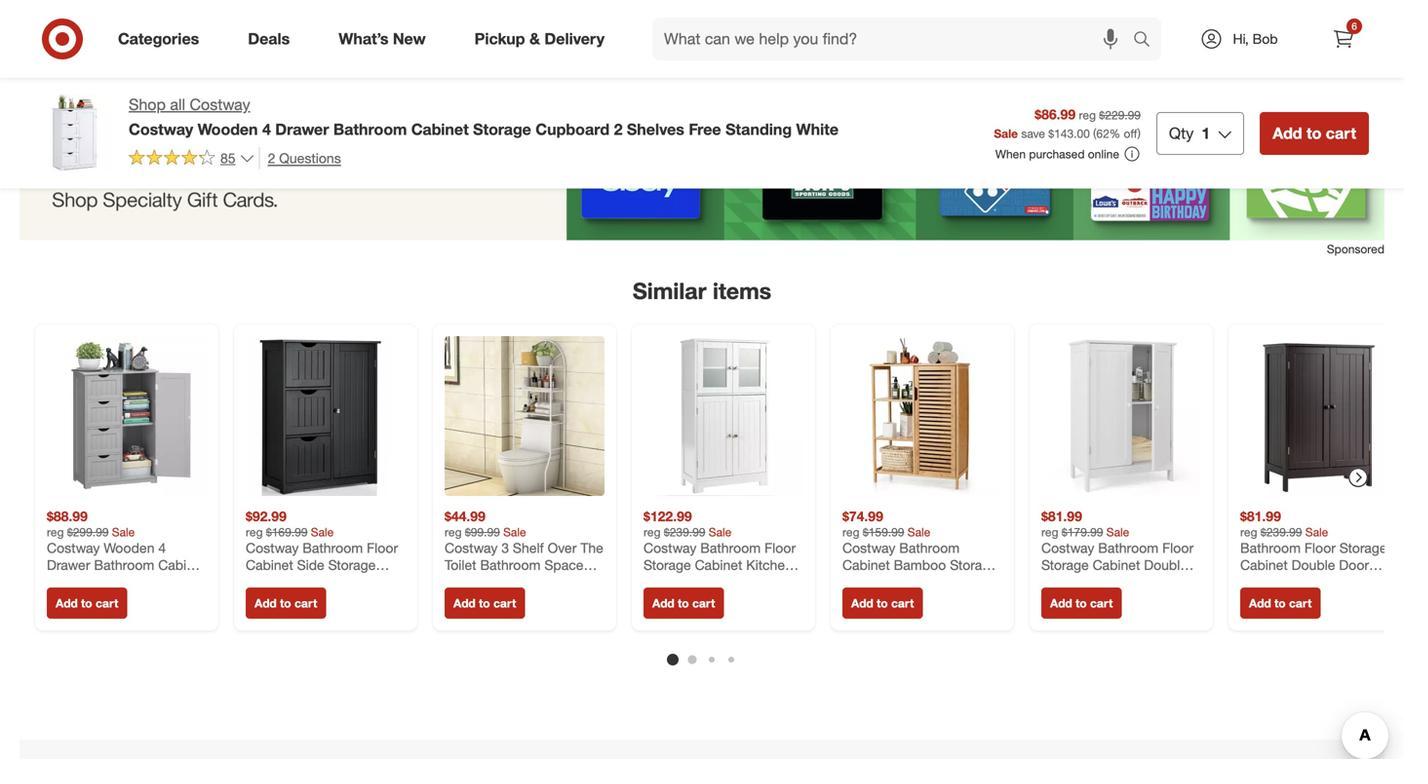 Task type: locate. For each thing, give the bounding box(es) containing it.
reg for $92.99 reg $169.99 sale
[[246, 525, 263, 540]]

cart
[[1326, 124, 1356, 143], [96, 596, 118, 611], [294, 596, 317, 611], [493, 596, 516, 611], [692, 596, 715, 611], [891, 596, 914, 611], [1090, 596, 1113, 611], [1289, 596, 1312, 611]]

What can we help you find? suggestions appear below search field
[[652, 18, 1138, 60]]

1 horizontal spatial $81.99
[[1240, 508, 1281, 525]]

143.00
[[1054, 126, 1090, 141]]

add down $81.99 reg $239.99 sale
[[1249, 596, 1271, 611]]

add for $88.99 reg $299.99 sale
[[56, 596, 78, 611]]

reg inside the $122.99 reg $239.99 sale
[[644, 525, 661, 540]]

online
[[1088, 147, 1119, 161]]

costway up wooden
[[190, 95, 250, 114]]

$239.99
[[664, 525, 705, 540], [1261, 525, 1302, 540]]

add to cart button
[[1260, 112, 1369, 155], [47, 588, 127, 619], [246, 588, 326, 619], [445, 588, 525, 619], [644, 588, 724, 619], [842, 588, 923, 619], [1041, 588, 1122, 619], [1240, 588, 1321, 619]]

$44.99 reg $99.99 sale
[[445, 508, 526, 540]]

%
[[1109, 126, 1120, 141]]

$159.99
[[863, 525, 904, 540]]

1 horizontal spatial 2
[[614, 120, 623, 139]]

white
[[796, 120, 839, 139]]

cart for $81.99 reg $239.99 sale
[[1289, 596, 1312, 611]]

reg inside "$81.99 reg $179.99 sale"
[[1041, 525, 1058, 540]]

to for $122.99 reg $239.99 sale
[[678, 596, 689, 611]]

to for $44.99 reg $99.99 sale
[[479, 596, 490, 611]]

(
[[1093, 126, 1096, 141]]

$81.99 inside "$81.99 reg $179.99 sale"
[[1041, 508, 1082, 525]]

cart down the $122.99 reg $239.99 sale
[[692, 596, 715, 611]]

hi, bob
[[1233, 30, 1278, 47]]

$239.99 inside $81.99 reg $239.99 sale
[[1261, 525, 1302, 540]]

to
[[1307, 124, 1322, 143], [81, 596, 92, 611], [280, 596, 291, 611], [479, 596, 490, 611], [678, 596, 689, 611], [877, 596, 888, 611], [1076, 596, 1087, 611], [1274, 596, 1286, 611]]

$81.99 inside $81.99 reg $239.99 sale
[[1240, 508, 1281, 525]]

sale inside $44.99 reg $99.99 sale
[[503, 525, 526, 540]]

2 left shelves
[[614, 120, 623, 139]]

cupboard
[[536, 120, 610, 139]]

reg inside $86.99 reg $229.99 sale save $ 143.00 ( 62 % off )
[[1079, 108, 1096, 122]]

cart down $179.99
[[1090, 596, 1113, 611]]

to for $74.99 reg $159.99 sale
[[877, 596, 888, 611]]

categories link
[[101, 18, 223, 60]]

2 $81.99 from the left
[[1240, 508, 1281, 525]]

reg for $81.99 reg $179.99 sale
[[1041, 525, 1058, 540]]

purchased
[[1029, 147, 1085, 161]]

0 vertical spatial 2
[[614, 120, 623, 139]]

shop
[[129, 95, 166, 114]]

cart for $122.99 reg $239.99 sale
[[692, 596, 715, 611]]

sale for $92.99 reg $169.99 sale
[[311, 525, 334, 540]]

2 $239.99 from the left
[[1261, 525, 1302, 540]]

when
[[995, 147, 1026, 161]]

sale inside "$81.99 reg $179.99 sale"
[[1106, 525, 1129, 540]]

costway bathroom floor cabinet side storage cabinet with 3 drawers and 1 cupboard black image
[[246, 336, 406, 496]]

$239.99 inside the $122.99 reg $239.99 sale
[[664, 525, 705, 540]]

sale inside $81.99 reg $239.99 sale
[[1305, 525, 1328, 540]]

2
[[614, 120, 623, 139], [268, 150, 275, 167]]

cart for $88.99 reg $299.99 sale
[[96, 596, 118, 611]]

sale inside $86.99 reg $229.99 sale save $ 143.00 ( 62 % off )
[[994, 126, 1018, 141]]

pickup & delivery
[[475, 29, 605, 48]]

62
[[1096, 126, 1109, 141]]

add
[[1273, 124, 1302, 143], [56, 596, 78, 611], [254, 596, 277, 611], [453, 596, 476, 611], [652, 596, 675, 611], [851, 596, 873, 611], [1050, 596, 1072, 611], [1249, 596, 1271, 611]]

add for $74.99 reg $159.99 sale
[[851, 596, 873, 611]]

0 horizontal spatial $239.99
[[664, 525, 705, 540]]

1 $81.99 from the left
[[1041, 508, 1082, 525]]

to for $81.99 reg $179.99 sale
[[1076, 596, 1087, 611]]

costway 3 shelf over the toilet bathroom space saver towel storage rack organizer white image
[[445, 336, 605, 496]]

reg inside $44.99 reg $99.99 sale
[[445, 525, 462, 540]]

qty
[[1169, 124, 1194, 143]]

2 down 4
[[268, 150, 275, 167]]

storage
[[473, 120, 531, 139]]

cart down $159.99
[[891, 596, 914, 611]]

costway down shop
[[129, 120, 193, 139]]

sale inside $92.99 reg $169.99 sale
[[311, 525, 334, 540]]

cart for $92.99 reg $169.99 sale
[[294, 596, 317, 611]]

reg for $86.99 reg $229.99 sale save $ 143.00 ( 62 % off )
[[1079, 108, 1096, 122]]

items
[[713, 277, 771, 305]]

drawer
[[275, 120, 329, 139]]

add down $99.99
[[453, 596, 476, 611]]

cart down $299.99
[[96, 596, 118, 611]]

cart down $81.99 reg $239.99 sale
[[1289, 596, 1312, 611]]

sale inside $88.99 reg $299.99 sale
[[112, 525, 135, 540]]

6 link
[[1322, 18, 1365, 60]]

add down $159.99
[[851, 596, 873, 611]]

1 horizontal spatial $239.99
[[1261, 525, 1302, 540]]

add right 1
[[1273, 124, 1302, 143]]

add down $179.99
[[1050, 596, 1072, 611]]

reg
[[1079, 108, 1096, 122], [47, 525, 64, 540], [246, 525, 263, 540], [445, 525, 462, 540], [644, 525, 661, 540], [842, 525, 860, 540], [1041, 525, 1058, 540], [1240, 525, 1257, 540]]

reg for $122.99 reg $239.99 sale
[[644, 525, 661, 540]]

$
[[1048, 126, 1054, 141]]

deals
[[248, 29, 290, 48]]

reg for $74.99 reg $159.99 sale
[[842, 525, 860, 540]]

cart down $169.99
[[294, 596, 317, 611]]

reg inside $92.99 reg $169.99 sale
[[246, 525, 263, 540]]

1 vertical spatial costway
[[129, 120, 193, 139]]

similar items region
[[20, 127, 1404, 760]]

costway
[[190, 95, 250, 114], [129, 120, 193, 139]]

sale
[[994, 126, 1018, 141], [112, 525, 135, 540], [311, 525, 334, 540], [503, 525, 526, 540], [709, 525, 732, 540], [908, 525, 930, 540], [1106, 525, 1129, 540], [1305, 525, 1328, 540]]

cart for $74.99 reg $159.99 sale
[[891, 596, 914, 611]]

standing
[[725, 120, 792, 139]]

add down $299.99
[[56, 596, 78, 611]]

0 horizontal spatial $81.99
[[1041, 508, 1082, 525]]

$86.99 reg $229.99 sale save $ 143.00 ( 62 % off )
[[994, 106, 1141, 141]]

add down the $122.99 reg $239.99 sale
[[652, 596, 675, 611]]

&
[[529, 29, 540, 48]]

$81.99
[[1041, 508, 1082, 525], [1240, 508, 1281, 525]]

cabinet
[[411, 120, 469, 139]]

shop all costway costway wooden 4 drawer bathroom cabinet storage cupboard 2 shelves free standing white
[[129, 95, 839, 139]]

off
[[1124, 126, 1138, 141]]

$122.99 reg $239.99 sale
[[644, 508, 732, 540]]

$92.99
[[246, 508, 287, 525]]

1 $239.99 from the left
[[664, 525, 705, 540]]

sale inside the $122.99 reg $239.99 sale
[[709, 525, 732, 540]]

sale inside $74.99 reg $159.99 sale
[[908, 525, 930, 540]]

sale for $74.99 reg $159.99 sale
[[908, 525, 930, 540]]

add to cart for $44.99 reg $99.99 sale
[[453, 596, 516, 611]]

reg inside $81.99 reg $239.99 sale
[[1240, 525, 1257, 540]]

$169.99
[[266, 525, 308, 540]]

$44.99
[[445, 508, 485, 525]]

$88.99 reg $299.99 sale
[[47, 508, 135, 540]]

1 vertical spatial 2
[[268, 150, 275, 167]]

2 inside shop all costway costway wooden 4 drawer bathroom cabinet storage cupboard 2 shelves free standing white
[[614, 120, 623, 139]]

questions
[[279, 150, 341, 167]]

reg inside $88.99 reg $299.99 sale
[[47, 525, 64, 540]]

cart down $99.99
[[493, 596, 516, 611]]

add to cart
[[1273, 124, 1356, 143], [56, 596, 118, 611], [254, 596, 317, 611], [453, 596, 516, 611], [652, 596, 715, 611], [851, 596, 914, 611], [1050, 596, 1113, 611], [1249, 596, 1312, 611]]

pickup & delivery link
[[458, 18, 629, 60]]

add down $169.99
[[254, 596, 277, 611]]

what's
[[339, 29, 388, 48]]

$92.99 reg $169.99 sale
[[246, 508, 334, 540]]

search button
[[1124, 18, 1171, 64]]

reg inside $74.99 reg $159.99 sale
[[842, 525, 860, 540]]

$122.99
[[644, 508, 692, 525]]

bathroom floor storage cabinet double door kitchen cupboard shoe cabinet brown image
[[1240, 336, 1400, 496]]

add for $81.99 reg $239.99 sale
[[1249, 596, 1271, 611]]



Task type: describe. For each thing, give the bounding box(es) containing it.
costway wooden 4 drawer bathroom cabinet storage cupboard 2 shelves free standing image
[[47, 336, 207, 496]]

image of costway wooden 4 drawer bathroom cabinet storage cupboard 2 shelves free standing white image
[[35, 94, 113, 172]]

free
[[689, 120, 721, 139]]

advertisement region
[[20, 127, 1385, 241]]

bathroom
[[333, 120, 407, 139]]

sale for $86.99 reg $229.99 sale save $ 143.00 ( 62 % off )
[[994, 126, 1018, 141]]

add to cart for $122.99 reg $239.99 sale
[[652, 596, 715, 611]]

add for $122.99 reg $239.99 sale
[[652, 596, 675, 611]]

shelves
[[627, 120, 684, 139]]

sale for $81.99 reg $239.99 sale
[[1305, 525, 1328, 540]]

save
[[1021, 126, 1045, 141]]

to for $92.99 reg $169.99 sale
[[280, 596, 291, 611]]

$86.99
[[1035, 106, 1076, 123]]

add for $44.99 reg $99.99 sale
[[453, 596, 476, 611]]

search
[[1124, 31, 1171, 50]]

new
[[393, 29, 426, 48]]

)
[[1138, 126, 1141, 141]]

add to cart button for $44.99 reg $99.99 sale
[[445, 588, 525, 619]]

$81.99 reg $239.99 sale
[[1240, 508, 1328, 540]]

sale for $81.99 reg $179.99 sale
[[1106, 525, 1129, 540]]

$88.99
[[47, 508, 88, 525]]

add for $81.99 reg $179.99 sale
[[1050, 596, 1072, 611]]

to for $88.99 reg $299.99 sale
[[81, 596, 92, 611]]

2 questions
[[268, 150, 341, 167]]

$179.99
[[1062, 525, 1103, 540]]

0 horizontal spatial 2
[[268, 150, 275, 167]]

sale for $44.99 reg $99.99 sale
[[503, 525, 526, 540]]

1
[[1202, 124, 1210, 143]]

deals link
[[231, 18, 314, 60]]

sale for $88.99 reg $299.99 sale
[[112, 525, 135, 540]]

add to cart for $74.99 reg $159.99 sale
[[851, 596, 914, 611]]

qty 1
[[1169, 124, 1210, 143]]

hi,
[[1233, 30, 1249, 47]]

$81.99 for $81.99 reg $239.99 sale
[[1240, 508, 1281, 525]]

costway bathroom floor storage cabinet kitchen cupboard w/doors&adjustable shelf image
[[644, 336, 803, 496]]

all
[[170, 95, 185, 114]]

delivery
[[544, 29, 605, 48]]

costway bathroom floor storage cabinet double door kitchen cupboard shoe cabinet white image
[[1041, 336, 1201, 496]]

add to cart for $92.99 reg $169.99 sale
[[254, 596, 317, 611]]

0 vertical spatial costway
[[190, 95, 250, 114]]

sale for $122.99 reg $239.99 sale
[[709, 525, 732, 540]]

add to cart button for $81.99 reg $239.99 sale
[[1240, 588, 1321, 619]]

reg for $44.99 reg $99.99 sale
[[445, 525, 462, 540]]

85
[[220, 149, 236, 167]]

bob
[[1253, 30, 1278, 47]]

$229.99
[[1099, 108, 1141, 122]]

when purchased online
[[995, 147, 1119, 161]]

cart down 6 link
[[1326, 124, 1356, 143]]

what's new
[[339, 29, 426, 48]]

cart for $81.99 reg $179.99 sale
[[1090, 596, 1113, 611]]

$99.99
[[465, 525, 500, 540]]

to for $81.99 reg $239.99 sale
[[1274, 596, 1286, 611]]

$239.99 for $122.99
[[664, 525, 705, 540]]

add to cart button for $74.99 reg $159.99 sale
[[842, 588, 923, 619]]

costway bathroom cabinet bamboo storage floor cabinet w/ single door & 3 open shelves image
[[842, 336, 1002, 496]]

add for $92.99 reg $169.99 sale
[[254, 596, 277, 611]]

$81.99 reg $179.99 sale
[[1041, 508, 1129, 540]]

4
[[262, 120, 271, 139]]

cart for $44.99 reg $99.99 sale
[[493, 596, 516, 611]]

add to cart button for $122.99 reg $239.99 sale
[[644, 588, 724, 619]]

wooden
[[198, 120, 258, 139]]

add to cart for $81.99 reg $239.99 sale
[[1249, 596, 1312, 611]]

add to cart for $88.99 reg $299.99 sale
[[56, 596, 118, 611]]

similar
[[633, 277, 706, 305]]

reg for $88.99 reg $299.99 sale
[[47, 525, 64, 540]]

reg for $81.99 reg $239.99 sale
[[1240, 525, 1257, 540]]

6
[[1352, 20, 1357, 32]]

what's new link
[[322, 18, 450, 60]]

pickup
[[475, 29, 525, 48]]

add to cart for $81.99 reg $179.99 sale
[[1050, 596, 1113, 611]]

2 questions link
[[259, 147, 341, 169]]

sponsored
[[1327, 242, 1385, 257]]

$299.99
[[67, 525, 109, 540]]

add to cart button for $81.99 reg $179.99 sale
[[1041, 588, 1122, 619]]

similar items
[[633, 277, 771, 305]]

add to cart button for $88.99 reg $299.99 sale
[[47, 588, 127, 619]]

85 link
[[129, 147, 255, 171]]

add to cart button for $92.99 reg $169.99 sale
[[246, 588, 326, 619]]

$74.99 reg $159.99 sale
[[842, 508, 930, 540]]

$239.99 for $81.99
[[1261, 525, 1302, 540]]

$74.99
[[842, 508, 883, 525]]

$81.99 for $81.99 reg $179.99 sale
[[1041, 508, 1082, 525]]

categories
[[118, 29, 199, 48]]



Task type: vqa. For each thing, say whether or not it's contained in the screenshot.
'Similar items' Region
yes



